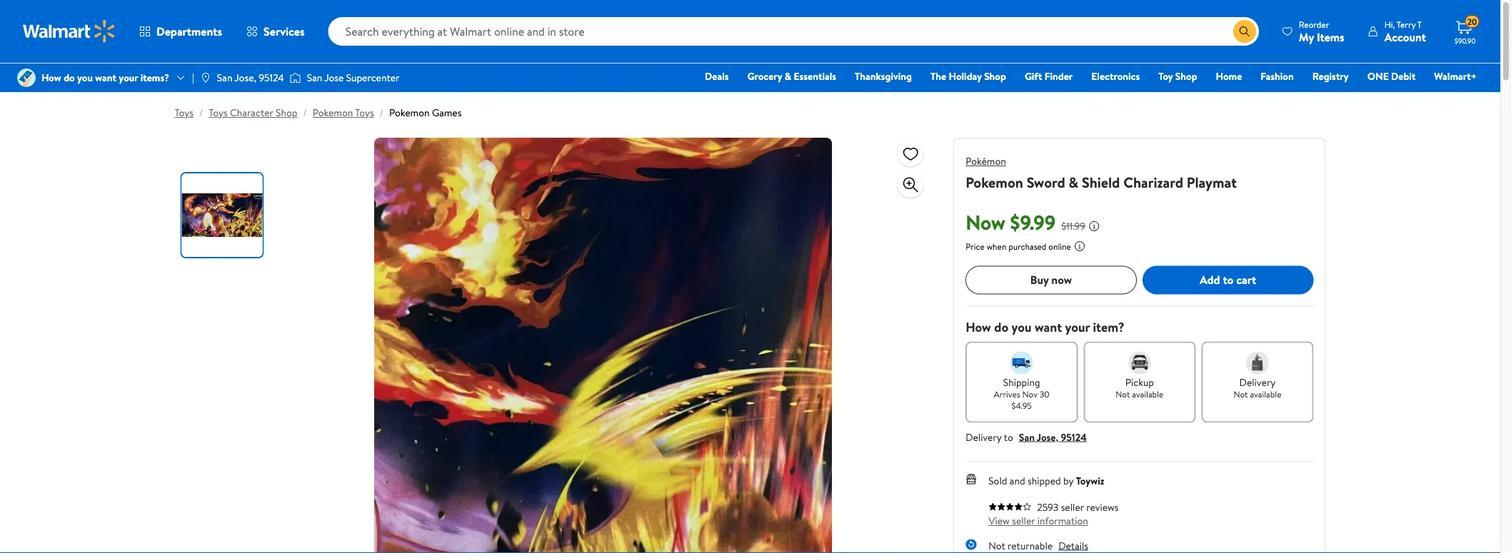 Task type: locate. For each thing, give the bounding box(es) containing it.
1 horizontal spatial toys
[[209, 106, 228, 120]]

walmart image
[[23, 20, 116, 43]]

 image for san jose, 95124
[[200, 72, 211, 84]]

jose, up 'character'
[[235, 71, 256, 85]]

to inside button
[[1223, 272, 1234, 288]]

toys / toys character shop / pokemon toys / pokemon games
[[175, 106, 462, 120]]

pokémon link
[[966, 154, 1006, 168]]

toys left 'character'
[[209, 106, 228, 120]]

reorder
[[1299, 18, 1329, 30]]

hi,
[[1385, 18, 1395, 30]]

seller down 3.9722 stars out of 5, based on 2593 seller reviews element
[[1012, 514, 1035, 528]]

95124 up by
[[1061, 430, 1087, 444]]

0 horizontal spatial available
[[1132, 388, 1164, 400]]

not down "intent image for delivery"
[[1234, 388, 1248, 400]]

returnable
[[1008, 539, 1053, 553]]

available for delivery
[[1250, 388, 1282, 400]]

1 horizontal spatial not
[[1116, 388, 1130, 400]]

2593 seller reviews
[[1037, 500, 1119, 514]]

pokemon down "pokémon"
[[966, 172, 1023, 192]]

shop right 'character'
[[276, 106, 297, 120]]

0 horizontal spatial your
[[119, 71, 138, 85]]

1 horizontal spatial you
[[1012, 318, 1032, 336]]

& left shield
[[1069, 172, 1079, 192]]

add to favorites list, pokemon sword & shield charizard playmat image
[[902, 145, 919, 162]]

0 vertical spatial your
[[119, 71, 138, 85]]

1 vertical spatial &
[[1069, 172, 1079, 192]]

1 horizontal spatial 95124
[[1061, 430, 1087, 444]]

0 horizontal spatial not
[[989, 539, 1005, 553]]

2 horizontal spatial not
[[1234, 388, 1248, 400]]

2 horizontal spatial toys
[[355, 106, 374, 120]]

zoom image modal image
[[902, 176, 919, 194]]

0 vertical spatial &
[[785, 69, 791, 83]]

to for add
[[1223, 272, 1234, 288]]

seller for 2593
[[1061, 500, 1084, 514]]

shop right holiday
[[984, 69, 1006, 83]]

0 horizontal spatial shop
[[276, 106, 297, 120]]

1 / from the left
[[199, 106, 203, 120]]

want for item?
[[1035, 318, 1062, 336]]

want left items?
[[95, 71, 116, 85]]

pokemon
[[313, 106, 353, 120], [389, 106, 430, 120], [966, 172, 1023, 192]]

my
[[1299, 29, 1314, 45]]

san for san jose supercenter
[[307, 71, 322, 85]]

2593
[[1037, 500, 1059, 514]]

0 vertical spatial delivery
[[1240, 375, 1276, 389]]

1 vertical spatial delivery
[[966, 430, 1002, 444]]

jose
[[324, 71, 344, 85]]

how do you want your item?
[[966, 318, 1125, 336]]

not for pickup
[[1116, 388, 1130, 400]]

intent image for shipping image
[[1010, 352, 1033, 374]]

1 vertical spatial you
[[1012, 318, 1032, 336]]

available for pickup
[[1132, 388, 1164, 400]]

1 horizontal spatial how
[[966, 318, 991, 336]]

seller
[[1061, 500, 1084, 514], [1012, 514, 1035, 528]]

electronics link
[[1085, 69, 1146, 84]]

not down view
[[989, 539, 1005, 553]]

/
[[199, 106, 203, 120], [303, 106, 307, 120], [380, 106, 383, 120]]

1 horizontal spatial /
[[303, 106, 307, 120]]

1 vertical spatial to
[[1004, 430, 1013, 444]]

1 horizontal spatial your
[[1065, 318, 1090, 336]]

 image
[[17, 69, 36, 87], [290, 71, 301, 85], [200, 72, 211, 84]]

1 horizontal spatial shop
[[984, 69, 1006, 83]]

 image left jose
[[290, 71, 301, 85]]

want
[[95, 71, 116, 85], [1035, 318, 1062, 336]]

to down $4.95 at the right bottom of the page
[[1004, 430, 1013, 444]]

grocery
[[747, 69, 782, 83]]

20
[[1467, 16, 1477, 28]]

0 horizontal spatial seller
[[1012, 514, 1035, 528]]

learn more about strikethrough prices image
[[1089, 220, 1100, 232]]

buy now
[[1030, 272, 1072, 288]]

0 horizontal spatial do
[[64, 71, 75, 85]]

/ left the "pokemon toys" link
[[303, 106, 307, 120]]

finder
[[1045, 69, 1073, 83]]

not down intent image for pickup
[[1116, 388, 1130, 400]]

delivery to san jose, 95124
[[966, 430, 1087, 444]]

0 horizontal spatial 95124
[[259, 71, 284, 85]]

seller right 2593 at the bottom right of page
[[1061, 500, 1084, 514]]

your left item?
[[1065, 318, 1090, 336]]

how do you want your items?
[[41, 71, 169, 85]]

want down buy now button
[[1035, 318, 1062, 336]]

1 vertical spatial do
[[994, 318, 1009, 336]]

jose,
[[235, 71, 256, 85], [1037, 430, 1059, 444]]

0 horizontal spatial san
[[217, 71, 232, 85]]

pokemon left games
[[389, 106, 430, 120]]

one debit link
[[1361, 69, 1422, 84]]

nov
[[1022, 388, 1038, 400]]

0 horizontal spatial want
[[95, 71, 116, 85]]

1 horizontal spatial &
[[1069, 172, 1079, 192]]

san jose, 95124 button
[[1019, 430, 1087, 444]]

items?
[[140, 71, 169, 85]]

deals link
[[699, 69, 735, 84]]

add to cart
[[1200, 272, 1256, 288]]

toys
[[175, 106, 193, 120], [209, 106, 228, 120], [355, 106, 374, 120]]

online
[[1049, 240, 1071, 252]]

cart
[[1236, 272, 1256, 288]]

1 vertical spatial your
[[1065, 318, 1090, 336]]

toy shop link
[[1152, 69, 1204, 84]]

not inside pickup not available
[[1116, 388, 1130, 400]]

delivery up sold in the right bottom of the page
[[966, 430, 1002, 444]]

95124 up the toys character shop link
[[259, 71, 284, 85]]

price when purchased online
[[966, 240, 1071, 252]]

not inside delivery not available
[[1234, 388, 1248, 400]]

1 toys from the left
[[175, 106, 193, 120]]

items
[[1317, 29, 1345, 45]]

0 vertical spatial to
[[1223, 272, 1234, 288]]

to
[[1223, 272, 1234, 288], [1004, 430, 1013, 444]]

walmart+ link
[[1428, 69, 1483, 84]]

sold and shipped by toywiz
[[989, 474, 1105, 488]]

toys down supercenter at the top of the page
[[355, 106, 374, 120]]

2 available from the left
[[1250, 388, 1282, 400]]

holiday
[[949, 69, 982, 83]]

/ down supercenter at the top of the page
[[380, 106, 383, 120]]

1 vertical spatial want
[[1035, 318, 1062, 336]]

hi, terry t account
[[1385, 18, 1426, 45]]

available down "intent image for delivery"
[[1250, 388, 1282, 400]]

san jose supercenter
[[307, 71, 400, 85]]

delivery down "intent image for delivery"
[[1240, 375, 1276, 389]]

 image right |
[[200, 72, 211, 84]]

pokemon inside pokémon pokemon sword & shield charizard playmat
[[966, 172, 1023, 192]]

departments button
[[127, 14, 234, 49]]

0 vertical spatial jose,
[[235, 71, 256, 85]]

0 horizontal spatial toys
[[175, 106, 193, 120]]

san right |
[[217, 71, 232, 85]]

available inside delivery not available
[[1250, 388, 1282, 400]]

san left jose
[[307, 71, 322, 85]]

when
[[987, 240, 1007, 252]]

shop
[[984, 69, 1006, 83], [1175, 69, 1197, 83], [276, 106, 297, 120]]

1 horizontal spatial delivery
[[1240, 375, 1276, 389]]

your
[[119, 71, 138, 85], [1065, 318, 1090, 336]]

charizard
[[1124, 172, 1183, 192]]

0 horizontal spatial  image
[[17, 69, 36, 87]]

do
[[64, 71, 75, 85], [994, 318, 1009, 336]]

1 horizontal spatial do
[[994, 318, 1009, 336]]

you for how do you want your item?
[[1012, 318, 1032, 336]]

do down the walmart image
[[64, 71, 75, 85]]

2 horizontal spatial /
[[380, 106, 383, 120]]

3.9722 stars out of 5, based on 2593 seller reviews element
[[989, 502, 1031, 511]]

0 horizontal spatial /
[[199, 106, 203, 120]]

1 horizontal spatial san
[[307, 71, 322, 85]]

your for items?
[[119, 71, 138, 85]]

1 horizontal spatial to
[[1223, 272, 1234, 288]]

0 horizontal spatial how
[[41, 71, 61, 85]]

not returnable details
[[989, 539, 1088, 553]]

1 horizontal spatial jose,
[[1037, 430, 1059, 444]]

0 horizontal spatial jose,
[[235, 71, 256, 85]]

san jose, 95124
[[217, 71, 284, 85]]

do up shipping
[[994, 318, 1009, 336]]

pokemon toys link
[[313, 106, 374, 120]]

& right grocery
[[785, 69, 791, 83]]

0 vertical spatial do
[[64, 71, 75, 85]]

reviews
[[1086, 500, 1119, 514]]

the holiday shop
[[931, 69, 1006, 83]]

1 vertical spatial how
[[966, 318, 991, 336]]

1 horizontal spatial want
[[1035, 318, 1062, 336]]

san down $4.95 at the right bottom of the page
[[1019, 430, 1035, 444]]

you up intent image for shipping
[[1012, 318, 1032, 336]]

0 vertical spatial how
[[41, 71, 61, 85]]

delivery
[[1240, 375, 1276, 389], [966, 430, 1002, 444]]

1 available from the left
[[1132, 388, 1164, 400]]

toys down |
[[175, 106, 193, 120]]

sold
[[989, 474, 1007, 488]]

/ right toys link
[[199, 106, 203, 120]]

shop right toy
[[1175, 69, 1197, 83]]

0 horizontal spatial you
[[77, 71, 93, 85]]

not
[[1116, 388, 1130, 400], [1234, 388, 1248, 400], [989, 539, 1005, 553]]

1 vertical spatial jose,
[[1037, 430, 1059, 444]]

item?
[[1093, 318, 1125, 336]]

2 horizontal spatial  image
[[290, 71, 301, 85]]

details button
[[1059, 539, 1088, 553]]

shield
[[1082, 172, 1120, 192]]

2 horizontal spatial shop
[[1175, 69, 1197, 83]]

0 horizontal spatial delivery
[[966, 430, 1002, 444]]

you down the walmart image
[[77, 71, 93, 85]]

available inside pickup not available
[[1132, 388, 1164, 400]]

san
[[217, 71, 232, 85], [307, 71, 322, 85], [1019, 430, 1035, 444]]

1 horizontal spatial  image
[[200, 72, 211, 84]]

0 horizontal spatial &
[[785, 69, 791, 83]]

0 vertical spatial want
[[95, 71, 116, 85]]

2 horizontal spatial pokemon
[[966, 172, 1023, 192]]

&
[[785, 69, 791, 83], [1069, 172, 1079, 192]]

to left "cart"
[[1223, 272, 1234, 288]]

0 vertical spatial you
[[77, 71, 93, 85]]

gift finder link
[[1018, 69, 1079, 84]]

pokemon down jose
[[313, 106, 353, 120]]

0 horizontal spatial to
[[1004, 430, 1013, 444]]

pickup not available
[[1116, 375, 1164, 400]]

 image for san jose supercenter
[[290, 71, 301, 85]]

how for how do you want your item?
[[966, 318, 991, 336]]

view
[[989, 514, 1010, 528]]

delivery not available
[[1234, 375, 1282, 400]]

your left items?
[[119, 71, 138, 85]]

pokémon
[[966, 154, 1006, 168]]

1 horizontal spatial available
[[1250, 388, 1282, 400]]

available down intent image for pickup
[[1132, 388, 1164, 400]]

delivery inside delivery not available
[[1240, 375, 1276, 389]]

 image down the walmart image
[[17, 69, 36, 87]]

30
[[1040, 388, 1050, 400]]

jose, down 30
[[1037, 430, 1059, 444]]

reorder my items
[[1299, 18, 1345, 45]]

1 horizontal spatial seller
[[1061, 500, 1084, 514]]



Task type: describe. For each thing, give the bounding box(es) containing it.
Walmart Site-Wide search field
[[328, 17, 1259, 46]]

registry
[[1312, 69, 1349, 83]]

home
[[1216, 69, 1242, 83]]

2 horizontal spatial san
[[1019, 430, 1035, 444]]

electronics
[[1091, 69, 1140, 83]]

details
[[1059, 539, 1088, 553]]

seller for view
[[1012, 514, 1035, 528]]

departments
[[156, 24, 222, 39]]

pokemon games link
[[389, 106, 462, 120]]

games
[[432, 106, 462, 120]]

 image for how do you want your items?
[[17, 69, 36, 87]]

grocery & essentials
[[747, 69, 836, 83]]

now
[[966, 208, 1006, 236]]

your for item?
[[1065, 318, 1090, 336]]

2 / from the left
[[303, 106, 307, 120]]

toys character shop link
[[209, 106, 297, 120]]

view seller information
[[989, 514, 1088, 528]]

arrives
[[994, 388, 1020, 400]]

0 horizontal spatial pokemon
[[313, 106, 353, 120]]

buy
[[1030, 272, 1049, 288]]

do for how do you want your item?
[[994, 318, 1009, 336]]

debit
[[1391, 69, 1416, 83]]

not for delivery
[[1234, 388, 1248, 400]]

intent image for delivery image
[[1246, 352, 1269, 374]]

$9.99
[[1010, 208, 1056, 236]]

by
[[1064, 474, 1074, 488]]

now
[[1052, 272, 1072, 288]]

shop inside the holiday shop link
[[984, 69, 1006, 83]]

pokémon pokemon sword & shield charizard playmat
[[966, 154, 1237, 192]]

terry
[[1397, 18, 1416, 30]]

1 horizontal spatial pokemon
[[389, 106, 430, 120]]

walmart+
[[1434, 69, 1477, 83]]

price
[[966, 240, 985, 252]]

grocery & essentials link
[[741, 69, 843, 84]]

account
[[1385, 29, 1426, 45]]

delivery for not
[[1240, 375, 1276, 389]]

search icon image
[[1239, 26, 1250, 37]]

registry link
[[1306, 69, 1355, 84]]

toys link
[[175, 106, 193, 120]]

legal information image
[[1074, 240, 1085, 252]]

gift finder
[[1025, 69, 1073, 83]]

services button
[[234, 14, 317, 49]]

toy shop
[[1159, 69, 1197, 83]]

one debit
[[1367, 69, 1416, 83]]

Search search field
[[328, 17, 1259, 46]]

character
[[230, 106, 273, 120]]

you for how do you want your items?
[[77, 71, 93, 85]]

$11.99
[[1061, 219, 1086, 233]]

& inside pokémon pokemon sword & shield charizard playmat
[[1069, 172, 1079, 192]]

services
[[264, 24, 305, 39]]

playmat
[[1187, 172, 1237, 192]]

view seller information link
[[989, 514, 1088, 528]]

toywiz
[[1076, 474, 1105, 488]]

pokemon sword & shield charizard playmat image
[[374, 138, 832, 554]]

pickup
[[1125, 375, 1154, 389]]

pokemon sword & shield charizard playmat - image 1 of 1 image
[[182, 174, 265, 257]]

|
[[192, 71, 194, 85]]

to for delivery
[[1004, 430, 1013, 444]]

gift
[[1025, 69, 1042, 83]]

deals
[[705, 69, 729, 83]]

thanksgiving link
[[848, 69, 918, 84]]

shop inside toy shop link
[[1175, 69, 1197, 83]]

delivery for to
[[966, 430, 1002, 444]]

shipping
[[1003, 375, 1040, 389]]

the holiday shop link
[[924, 69, 1013, 84]]

the
[[931, 69, 946, 83]]

1 vertical spatial 95124
[[1061, 430, 1087, 444]]

do for how do you want your items?
[[64, 71, 75, 85]]

toy
[[1159, 69, 1173, 83]]

intent image for pickup image
[[1128, 352, 1151, 374]]

shipping arrives nov 30 $4.95
[[994, 375, 1050, 412]]

and
[[1010, 474, 1025, 488]]

essentials
[[794, 69, 836, 83]]

fashion
[[1261, 69, 1294, 83]]

3 toys from the left
[[355, 106, 374, 120]]

home link
[[1210, 69, 1249, 84]]

$4.95
[[1012, 400, 1032, 412]]

supercenter
[[346, 71, 400, 85]]

3 / from the left
[[380, 106, 383, 120]]

information
[[1038, 514, 1088, 528]]

2 toys from the left
[[209, 106, 228, 120]]

add
[[1200, 272, 1220, 288]]

thanksgiving
[[855, 69, 912, 83]]

0 vertical spatial 95124
[[259, 71, 284, 85]]

add to cart button
[[1143, 266, 1314, 294]]

want for items?
[[95, 71, 116, 85]]

shipped
[[1028, 474, 1061, 488]]

purchased
[[1009, 240, 1047, 252]]

buy now button
[[966, 266, 1137, 294]]

t
[[1418, 18, 1422, 30]]

how for how do you want your items?
[[41, 71, 61, 85]]

san for san jose, 95124
[[217, 71, 232, 85]]

$90.90
[[1455, 36, 1476, 45]]

sword
[[1027, 172, 1065, 192]]



Task type: vqa. For each thing, say whether or not it's contained in the screenshot.
THE 2593 SELLER REVIEWS
yes



